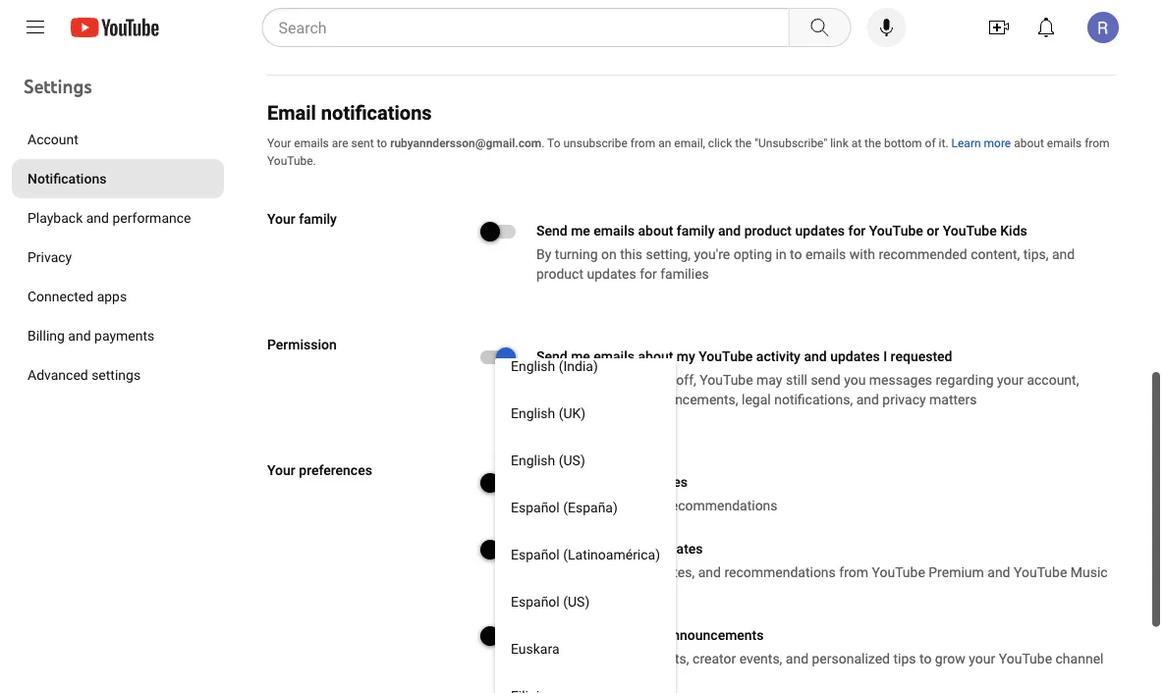Task type: locate. For each thing, give the bounding box(es) containing it.
0 vertical spatial about
[[1014, 137, 1044, 150]]

to right in
[[790, 246, 802, 262]]

updates
[[795, 223, 845, 239], [587, 266, 636, 282], [830, 348, 880, 365], [638, 474, 688, 490], [653, 541, 703, 557], [585, 627, 635, 644]]

perks
[[945, 5, 979, 22]]

to right sent
[[377, 137, 387, 150]]

0 vertical spatial recommendations
[[666, 498, 778, 514]]

youtube inside creator updates and announcements product announcements, creator events, and personalized tips to grow your youtube channel
[[999, 651, 1052, 667]]

0 horizontal spatial family
[[299, 211, 337, 227]]

may
[[757, 372, 783, 388]]

youtube
[[869, 223, 923, 239], [943, 223, 997, 239], [699, 348, 753, 365], [700, 372, 753, 388], [536, 541, 591, 557], [872, 564, 925, 581], [1014, 564, 1067, 581], [999, 651, 1052, 667]]

recommendations up creator updates and announcements product announcements, creator events, and personalized tips to grow your youtube channel on the bottom
[[724, 564, 836, 581]]

1 vertical spatial (us)
[[563, 594, 590, 610]]

2 vertical spatial english
[[511, 452, 555, 469]]

2 vertical spatial about
[[638, 348, 673, 365]]

and up youtube premium updates
[[640, 498, 663, 514]]

your for your preferences
[[267, 462, 296, 478]]

español up español (us) at the bottom
[[511, 547, 560, 563]]

your right 'grow'
[[969, 651, 996, 667]]

(india)
[[559, 358, 598, 374]]

0 vertical spatial premium
[[594, 541, 650, 557]]

1 vertical spatial español
[[511, 547, 560, 563]]

privacy
[[883, 392, 926, 408]]

youtube up legal
[[700, 372, 753, 388]]

music
[[1071, 564, 1108, 581]]

updates inside creator updates and announcements product announcements, creator events, and personalized tips to grow your youtube channel
[[585, 627, 635, 644]]

list box containing english (india)
[[495, 0, 676, 694]]

0 vertical spatial this
[[620, 246, 643, 262]]

send up by
[[536, 223, 568, 239]]

turned
[[634, 372, 673, 388]]

1 vertical spatial english
[[511, 405, 555, 421]]

3 english from the top
[[511, 452, 555, 469]]

your left account, on the right bottom of page
[[997, 372, 1024, 388]]

me up "turning"
[[571, 223, 590, 239]]

youtube up recommended
[[869, 223, 923, 239]]

send inside send me emails about my youtube activity and updates i requested if this setting is turned off, youtube may still send you messages regarding your account, required service announcements, legal notifications, and privacy matters
[[536, 348, 568, 365]]

it.
[[939, 137, 949, 150]]

email
[[267, 101, 316, 124]]

3 your from the top
[[267, 462, 296, 478]]

español (españa)
[[511, 500, 618, 516]]

me right notify
[[577, 5, 596, 22]]

playback and performance
[[28, 210, 191, 226]]

emails up is
[[594, 348, 635, 365]]

0 horizontal spatial of
[[599, 5, 612, 22]]

your down youtube.
[[267, 211, 296, 227]]

bottom
[[884, 137, 922, 150]]

announcements,
[[637, 392, 738, 408], [588, 651, 689, 667]]

español up creator
[[511, 594, 560, 610]]

avatar image image
[[1088, 12, 1119, 43]]

1 send from the top
[[536, 223, 568, 239]]

to inside send me emails about family and product updates for youtube or youtube kids by turning on this setting, you're opting in to emails with recommended content, tips, and product updates for families
[[790, 246, 802, 262]]

emails
[[294, 137, 329, 150], [1047, 137, 1082, 150], [594, 223, 635, 239], [806, 246, 846, 262], [594, 348, 635, 365]]

connected
[[28, 288, 94, 305]]

0 horizontal spatial to
[[377, 137, 387, 150]]

only
[[916, 5, 941, 22]]

you're
[[694, 246, 730, 262]]

your family
[[267, 211, 337, 227]]

required
[[536, 392, 587, 408]]

3 español from the top
[[511, 594, 560, 610]]

2 horizontal spatial product
[[744, 223, 792, 239]]

about inside about emails from youtube.
[[1014, 137, 1044, 150]]

about right more
[[1014, 137, 1044, 150]]

"unsubscribe"
[[755, 137, 827, 150]]

0 vertical spatial english
[[511, 358, 555, 374]]

product inside 'general product updates announcements and recommendations'
[[587, 474, 635, 490]]

this right 'on'
[[620, 246, 643, 262]]

creator
[[536, 627, 582, 644]]

and right events,
[[786, 651, 809, 667]]

0 horizontal spatial your
[[969, 651, 996, 667]]

billing and payments
[[28, 328, 154, 344]]

2 vertical spatial to
[[920, 651, 932, 667]]

an
[[658, 137, 671, 150]]

0 horizontal spatial this
[[548, 372, 571, 388]]

notifications,
[[774, 392, 853, 408]]

2 english from the top
[[511, 405, 555, 421]]

preferences
[[299, 462, 372, 478]]

1 horizontal spatial from
[[839, 564, 869, 581]]

español for español (españa)
[[511, 500, 560, 516]]

2 vertical spatial your
[[267, 462, 296, 478]]

2 horizontal spatial to
[[920, 651, 932, 667]]

product down by
[[536, 266, 584, 282]]

of left promotional
[[599, 5, 612, 22]]

your for your emails are sent to rubyanndersson@gmail.com . to unsubscribe from an email, click the "unsubscribe" link at the bottom of it. learn more
[[267, 137, 291, 150]]

general
[[536, 474, 584, 490]]

to
[[377, 137, 387, 150], [790, 246, 802, 262], [920, 651, 932, 667]]

family
[[299, 211, 337, 227], [677, 223, 715, 239]]

send
[[536, 223, 568, 239], [536, 348, 568, 365]]

me for send me emails about family and product updates for youtube or youtube kids by turning on this setting, you're opting in to emails with recommended content, tips, and product updates for families
[[571, 223, 590, 239]]

español
[[511, 500, 560, 516], [511, 547, 560, 563], [511, 594, 560, 610]]

of
[[599, 5, 612, 22], [925, 137, 936, 150]]

updates up youtube premium updates
[[638, 474, 688, 490]]

privacy
[[28, 249, 72, 265]]

notifications link
[[12, 159, 224, 198], [12, 159, 224, 198]]

list box
[[495, 0, 676, 694]]

send
[[811, 372, 841, 388]]

1 vertical spatial send
[[536, 348, 568, 365]]

send me emails about family and product updates for youtube or youtube kids by turning on this setting, you're opting in to emails with recommended content, tips, and product updates for families
[[536, 223, 1075, 282]]

announcements, down off,
[[637, 392, 738, 408]]

me up setting at bottom
[[571, 348, 590, 365]]

this inside send me emails about family and product updates for youtube or youtube kids by turning on this setting, you're opting in to emails with recommended content, tips, and product updates for families
[[620, 246, 643, 262]]

send inside send me emails about family and product updates for youtube or youtube kids by turning on this setting, you're opting in to emails with recommended content, tips, and product updates for families
[[536, 223, 568, 239]]

english
[[511, 358, 555, 374], [511, 405, 555, 421], [511, 452, 555, 469]]

your left 'preferences'
[[267, 462, 296, 478]]

english up required
[[511, 358, 555, 374]]

about inside send me emails about family and product updates for youtube or youtube kids by turning on this setting, you're opting in to emails with recommended content, tips, and product updates for families
[[638, 223, 673, 239]]

settings
[[92, 367, 141, 383]]

for up with
[[848, 223, 866, 239]]

tips,
[[1023, 246, 1049, 262]]

my
[[677, 348, 695, 365]]

0 vertical spatial español
[[511, 500, 560, 516]]

service
[[590, 392, 634, 408]]

about up turned
[[638, 348, 673, 365]]

premium
[[594, 541, 650, 557], [929, 564, 984, 581], [536, 584, 592, 600]]

account,
[[1027, 372, 1079, 388]]

account
[[28, 131, 78, 147]]

1 vertical spatial premium
[[929, 564, 984, 581]]

send up if
[[536, 348, 568, 365]]

0 vertical spatial to
[[377, 137, 387, 150]]

1 the from the left
[[735, 137, 752, 150]]

me inside send me emails about family and product updates for youtube or youtube kids by turning on this setting, you're opting in to emails with recommended content, tips, and product updates for families
[[571, 223, 590, 239]]

updates inside 'general product updates announcements and recommendations'
[[638, 474, 688, 490]]

setting
[[574, 372, 616, 388]]

premium up 'grow'
[[929, 564, 984, 581]]

2 vertical spatial product
[[587, 474, 635, 490]]

send for send me emails about family and product updates for youtube or youtube kids by turning on this setting, you're opting in to emails with recommended content, tips, and product updates for families
[[536, 223, 568, 239]]

recommended
[[879, 246, 967, 262]]

and right tips, on the top right
[[1052, 246, 1075, 262]]

recommendations up updates, at right
[[666, 498, 778, 514]]

notify
[[536, 5, 573, 22]]

(latinoamérica)
[[563, 547, 660, 563]]

content
[[693, 5, 739, 22]]

0 horizontal spatial for
[[640, 266, 657, 282]]

recommendations inside 'general product updates announcements and recommendations'
[[666, 498, 778, 514]]

for down setting,
[[640, 266, 657, 282]]

your
[[267, 137, 291, 150], [267, 211, 296, 227], [267, 462, 296, 478]]

grow
[[935, 651, 966, 667]]

english down if
[[511, 405, 555, 421]]

youtube premium updates
[[536, 541, 703, 557]]

turning
[[555, 246, 598, 262]]

and
[[743, 5, 766, 22], [86, 210, 109, 226], [718, 223, 741, 239], [1052, 246, 1075, 262], [68, 328, 91, 344], [804, 348, 827, 365], [856, 392, 879, 408], [640, 498, 663, 514], [698, 564, 721, 581], [988, 564, 1011, 581], [638, 627, 661, 644], [786, 651, 809, 667]]

1 vertical spatial announcements,
[[588, 651, 689, 667]]

1 horizontal spatial premium
[[594, 541, 650, 557]]

2 vertical spatial premium
[[536, 584, 592, 600]]

premium inside youtube music premium
[[536, 584, 592, 600]]

to right tips
[[920, 651, 932, 667]]

english for english (india)
[[511, 358, 555, 374]]

me inside send me emails about my youtube activity and updates i requested if this setting is turned off, youtube may still send you messages regarding your account, required service announcements, legal notifications, and privacy matters
[[571, 348, 590, 365]]

1 horizontal spatial this
[[620, 246, 643, 262]]

about up setting,
[[638, 223, 673, 239]]

2 vertical spatial español
[[511, 594, 560, 610]]

español for español (us)
[[511, 594, 560, 610]]

on
[[601, 246, 617, 262]]

for
[[848, 223, 866, 239], [640, 266, 657, 282]]

1 horizontal spatial family
[[677, 223, 715, 239]]

1 vertical spatial about
[[638, 223, 673, 239]]

2 vertical spatial me
[[571, 348, 590, 365]]

2 horizontal spatial from
[[1085, 137, 1110, 150]]

2 the from the left
[[865, 137, 881, 150]]

1 vertical spatial your
[[267, 211, 296, 227]]

1 horizontal spatial product
[[587, 474, 635, 490]]

(us)
[[559, 452, 585, 469], [563, 594, 590, 610]]

announcements, left creator
[[588, 651, 689, 667]]

product up in
[[744, 223, 792, 239]]

more
[[984, 137, 1011, 150]]

0 vertical spatial (us)
[[559, 452, 585, 469]]

this right if
[[548, 372, 571, 388]]

1 español from the top
[[511, 500, 560, 516]]

emails inside about emails from youtube.
[[1047, 137, 1082, 150]]

privacy link
[[12, 238, 224, 277], [12, 238, 224, 277]]

1 vertical spatial to
[[790, 246, 802, 262]]

kids
[[1000, 223, 1027, 239]]

youtube music premium
[[536, 564, 1108, 600]]

1 english from the top
[[511, 358, 555, 374]]

your inside creator updates and announcements product announcements, creator events, and personalized tips to grow your youtube channel
[[969, 651, 996, 667]]

español down general
[[511, 500, 560, 516]]

0 vertical spatial send
[[536, 223, 568, 239]]

updates up you
[[830, 348, 880, 365]]

(us) down announcements, at bottom
[[563, 594, 590, 610]]

0 horizontal spatial the
[[735, 137, 752, 150]]

english for english (uk)
[[511, 405, 555, 421]]

0 vertical spatial announcements,
[[637, 392, 738, 408]]

0 vertical spatial your
[[267, 137, 291, 150]]

the right 'at'
[[865, 137, 881, 150]]

content,
[[971, 246, 1020, 262]]

1 horizontal spatial of
[[925, 137, 936, 150]]

0 horizontal spatial from
[[631, 137, 656, 150]]

announcements, inside creator updates and announcements product announcements, creator events, and personalized tips to grow your youtube channel
[[588, 651, 689, 667]]

youtube left music
[[1014, 564, 1067, 581]]

the right click
[[735, 137, 752, 150]]

2 send from the top
[[536, 348, 568, 365]]

2 your from the top
[[267, 211, 296, 227]]

updates right creator
[[585, 627, 635, 644]]

1 horizontal spatial to
[[790, 246, 802, 262]]

0 horizontal spatial premium
[[536, 584, 592, 600]]

0 vertical spatial your
[[997, 372, 1024, 388]]

general product updates announcements and recommendations
[[536, 474, 778, 514]]

notifications
[[28, 170, 107, 187]]

family up you're on the right of page
[[677, 223, 715, 239]]

updates down link
[[795, 223, 845, 239]]

1 horizontal spatial the
[[865, 137, 881, 150]]

1 your from the top
[[267, 137, 291, 150]]

Search text field
[[279, 15, 785, 40]]

about inside send me emails about my youtube activity and updates i requested if this setting is turned off, youtube may still send you messages regarding your account, required service announcements, legal notifications, and privacy matters
[[638, 348, 673, 365]]

(us) up general
[[559, 452, 585, 469]]

from
[[631, 137, 656, 150], [1085, 137, 1110, 150], [839, 564, 869, 581]]

me
[[577, 5, 596, 22], [571, 223, 590, 239], [571, 348, 590, 365]]

español for español (latinoamérica)
[[511, 547, 560, 563]]

from inside about emails from youtube.
[[1085, 137, 1110, 150]]

1 vertical spatial your
[[969, 651, 996, 667]]

premium up announcements, at bottom
[[594, 541, 650, 557]]

unsubscribe
[[563, 137, 628, 150]]

None search field
[[226, 8, 855, 47]]

your up youtube.
[[267, 137, 291, 150]]

0 vertical spatial me
[[577, 5, 596, 22]]

updates inside send me emails about my youtube activity and updates i requested if this setting is turned off, youtube may still send you messages regarding your account, required service announcements, legal notifications, and privacy matters
[[830, 348, 880, 365]]

billing and payments link
[[12, 316, 224, 356], [12, 316, 224, 356]]

and left music
[[988, 564, 1011, 581]]

send me emails about my youtube activity and updates i requested if this setting is turned off, youtube may still send you messages regarding your account, required service announcements, legal notifications, and privacy matters
[[536, 348, 1079, 408]]

1 vertical spatial me
[[571, 223, 590, 239]]

1 horizontal spatial your
[[997, 372, 1024, 388]]

notify me of promotional content and offerings, like members-only perks
[[536, 5, 979, 22]]

0 horizontal spatial product
[[536, 266, 584, 282]]

of left it.
[[925, 137, 936, 150]]

2 español from the top
[[511, 547, 560, 563]]

english up general
[[511, 452, 555, 469]]

premium down announcements, at bottom
[[536, 584, 592, 600]]

youtube left channel
[[999, 651, 1052, 667]]

announcements, inside send me emails about my youtube activity and updates i requested if this setting is turned off, youtube may still send you messages regarding your account, required service announcements, legal notifications, and privacy matters
[[637, 392, 738, 408]]

off,
[[676, 372, 696, 388]]

1 horizontal spatial for
[[848, 223, 866, 239]]

product up (españa)
[[587, 474, 635, 490]]

product
[[744, 223, 792, 239], [536, 266, 584, 282], [587, 474, 635, 490]]

updates,
[[643, 564, 695, 581]]

youtube up content, in the right of the page
[[943, 223, 997, 239]]

family down youtube.
[[299, 211, 337, 227]]

messages
[[869, 372, 932, 388]]

i
[[883, 348, 887, 365]]

1 vertical spatial this
[[548, 372, 571, 388]]

emails right more
[[1047, 137, 1082, 150]]



Task type: describe. For each thing, give the bounding box(es) containing it.
family inside send me emails about family and product updates for youtube or youtube kids by turning on this setting, you're opting in to emails with recommended content, tips, and product updates for families
[[677, 223, 715, 239]]

or
[[927, 223, 939, 239]]

offerings,
[[769, 5, 827, 22]]

and right content
[[743, 5, 766, 22]]

notifications
[[321, 101, 432, 124]]

activity
[[756, 348, 801, 365]]

youtube up announcements, at bottom
[[536, 541, 591, 557]]

at
[[852, 137, 862, 150]]

your emails are sent to rubyanndersson@gmail.com . to unsubscribe from an email, click the "unsubscribe" link at the bottom of it. learn more
[[267, 137, 1011, 150]]

and right the billing on the top left of page
[[68, 328, 91, 344]]

payments
[[94, 328, 154, 344]]

like
[[830, 5, 851, 22]]

announcements, updates, and recommendations from youtube premium and
[[536, 564, 1014, 581]]

channel
[[1056, 651, 1104, 667]]

about for this
[[638, 348, 673, 365]]

matters
[[930, 392, 977, 408]]

tips
[[894, 651, 916, 667]]

permission
[[267, 337, 337, 353]]

me for send me emails about my youtube activity and updates i requested if this setting is turned off, youtube may still send you messages regarding your account, required service announcements, legal notifications, and privacy matters
[[571, 348, 590, 365]]

about for kids
[[638, 223, 673, 239]]

email,
[[674, 137, 705, 150]]

apps
[[97, 288, 127, 305]]

0 vertical spatial product
[[744, 223, 792, 239]]

creator updates and announcements product announcements, creator events, and personalized tips to grow your youtube channel
[[536, 627, 1104, 667]]

english (uk)
[[511, 405, 586, 421]]

with
[[850, 246, 875, 262]]

events,
[[739, 651, 782, 667]]

0 vertical spatial of
[[599, 5, 612, 22]]

in
[[776, 246, 787, 262]]

and right updates, at right
[[698, 564, 721, 581]]

(us) for english (us)
[[559, 452, 585, 469]]

updates up updates, at right
[[653, 541, 703, 557]]

about emails from youtube.
[[267, 137, 1110, 168]]

advanced
[[28, 367, 88, 383]]

youtube right my
[[699, 348, 753, 365]]

your for your family
[[267, 211, 296, 227]]

me for notify me of promotional content and offerings, like members-only perks
[[577, 5, 596, 22]]

1 vertical spatial for
[[640, 266, 657, 282]]

english for english (us)
[[511, 452, 555, 469]]

setting,
[[646, 246, 691, 262]]

playback
[[28, 210, 83, 226]]

product
[[536, 651, 585, 667]]

sent
[[351, 137, 374, 150]]

1 vertical spatial recommendations
[[724, 564, 836, 581]]

(us) for español (us)
[[563, 594, 590, 610]]

and up send
[[804, 348, 827, 365]]

settings
[[24, 75, 92, 98]]

and up you're on the right of page
[[718, 223, 741, 239]]

and left announcements at the right of the page
[[638, 627, 661, 644]]

0 vertical spatial for
[[848, 223, 866, 239]]

opting
[[734, 246, 772, 262]]

by
[[536, 246, 552, 262]]

billing
[[28, 328, 65, 344]]

families
[[660, 266, 709, 282]]

.
[[542, 137, 545, 150]]

link
[[830, 137, 849, 150]]

1 vertical spatial product
[[536, 266, 584, 282]]

to inside creator updates and announcements product announcements, creator events, and personalized tips to grow your youtube channel
[[920, 651, 932, 667]]

members-
[[854, 5, 916, 22]]

this inside send me emails about my youtube activity and updates i requested if this setting is turned off, youtube may still send you messages regarding your account, required service announcements, legal notifications, and privacy matters
[[548, 372, 571, 388]]

are
[[332, 137, 348, 150]]

youtube.
[[267, 154, 316, 168]]

emails up youtube.
[[294, 137, 329, 150]]

requested
[[891, 348, 953, 365]]

still
[[786, 372, 808, 388]]

emails inside send me emails about my youtube activity and updates i requested if this setting is turned off, youtube may still send you messages regarding your account, required service announcements, legal notifications, and privacy matters
[[594, 348, 635, 365]]

rubyanndersson@gmail.com
[[390, 137, 542, 150]]

youtube up tips
[[872, 564, 925, 581]]

click
[[708, 137, 732, 150]]

promotional
[[615, 5, 689, 22]]

performance
[[112, 210, 191, 226]]

connected apps
[[28, 288, 127, 305]]

announcements,
[[536, 564, 639, 581]]

euskara
[[511, 641, 560, 657]]

your inside send me emails about my youtube activity and updates i requested if this setting is turned off, youtube may still send you messages regarding your account, required service announcements, legal notifications, and privacy matters
[[997, 372, 1024, 388]]

español (latinoamérica)
[[511, 547, 660, 563]]

1 vertical spatial of
[[925, 137, 936, 150]]

english (us)
[[511, 452, 585, 469]]

learn more link
[[952, 135, 1011, 152]]

announcements
[[536, 498, 637, 514]]

your preferences
[[267, 462, 372, 478]]

español (us)
[[511, 594, 590, 610]]

advanced settings
[[28, 367, 141, 383]]

emails up 'on'
[[594, 223, 635, 239]]

if
[[536, 372, 545, 388]]

and inside 'general product updates announcements and recommendations'
[[640, 498, 663, 514]]

you
[[844, 372, 866, 388]]

announcements
[[665, 627, 764, 644]]

send me emails about my youtube activity and updates i requested image
[[480, 351, 516, 365]]

and down you
[[856, 392, 879, 408]]

send for send me emails about my youtube activity and updates i requested if this setting is turned off, youtube may still send you messages regarding your account, required service announcements, legal notifications, and privacy matters
[[536, 348, 568, 365]]

english (india)
[[511, 358, 598, 374]]

youtube inside youtube music premium
[[1014, 564, 1067, 581]]

2 horizontal spatial premium
[[929, 564, 984, 581]]

emails left with
[[806, 246, 846, 262]]

updates down 'on'
[[587, 266, 636, 282]]

personalized
[[812, 651, 890, 667]]

(españa)
[[563, 500, 618, 516]]

learn
[[952, 137, 981, 150]]

and right playback
[[86, 210, 109, 226]]



Task type: vqa. For each thing, say whether or not it's contained in the screenshot.
Advanced
yes



